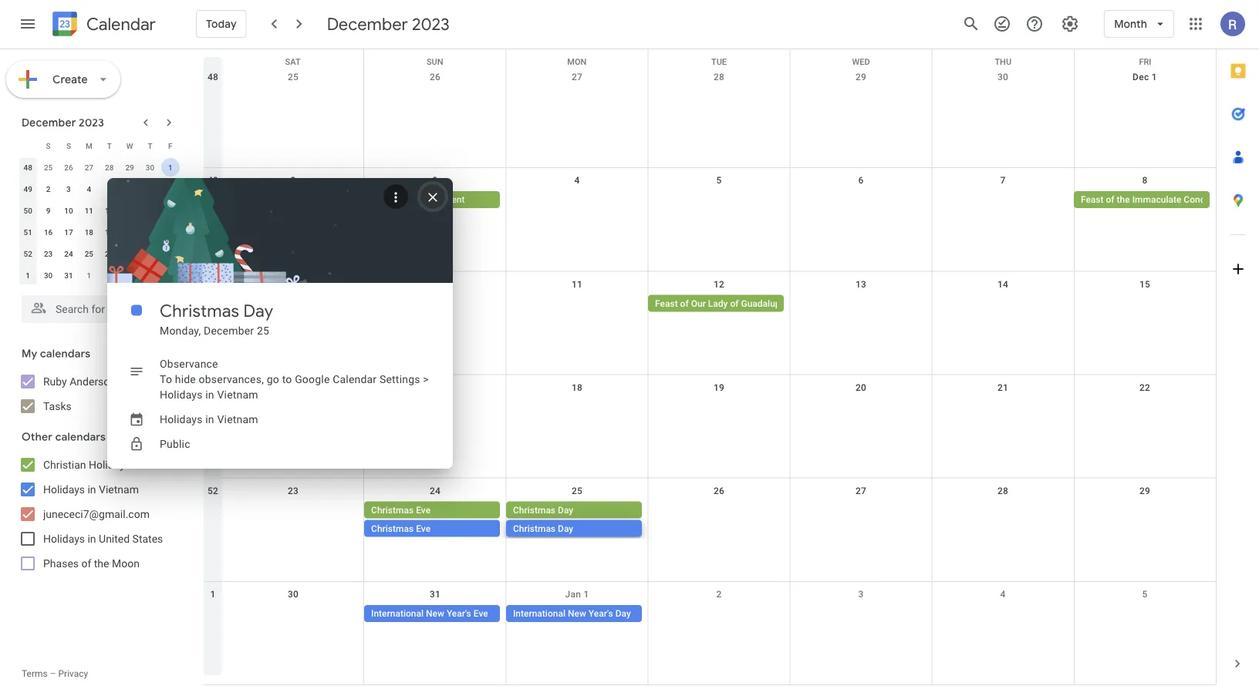 Task type: vqa. For each thing, say whether or not it's contained in the screenshot.


Task type: locate. For each thing, give the bounding box(es) containing it.
feast for feast of our lady of guadalupe
[[655, 298, 678, 309]]

jan 1
[[565, 589, 589, 600]]

1 vertical spatial 14
[[997, 279, 1008, 290]]

0 horizontal spatial 11
[[85, 206, 93, 215]]

3 inside "element"
[[127, 271, 132, 280]]

1 christmas eve button from the top
[[364, 502, 500, 519]]

the inside list
[[94, 557, 109, 570]]

1 vertical spatial holidays in vietnam
[[43, 483, 139, 496]]

today button
[[196, 5, 247, 42]]

25 inside "element"
[[44, 163, 53, 172]]

1 vertical spatial 15
[[1139, 279, 1150, 290]]

50 inside row group
[[24, 206, 32, 215]]

of for phases of the moon
[[81, 557, 91, 570]]

1 year's from the left
[[447, 609, 471, 619]]

calendar inside observance to hide observances, go to google calendar settings > holidays in vietnam
[[333, 373, 377, 386]]

0 horizontal spatial holidays in vietnam
[[43, 483, 139, 496]]

25
[[288, 72, 299, 83], [44, 163, 53, 172], [85, 249, 93, 258], [257, 324, 269, 337], [572, 486, 583, 497]]

2 s from the left
[[66, 141, 71, 150]]

0 horizontal spatial december
[[22, 116, 76, 130]]

16 left 17
[[44, 228, 53, 237]]

1 cell
[[160, 157, 181, 178]]

Search for people text field
[[31, 295, 167, 323]]

12 up lady
[[714, 279, 725, 290]]

51 right "hide" on the bottom left of the page
[[207, 382, 218, 393]]

1 horizontal spatial the
[[1117, 195, 1130, 205]]

row
[[204, 49, 1216, 73], [204, 65, 1216, 168], [18, 135, 181, 157], [18, 157, 181, 178], [204, 168, 1231, 272], [18, 178, 181, 200], [18, 200, 181, 221], [18, 221, 181, 243], [18, 243, 181, 265], [18, 265, 181, 286], [204, 272, 1216, 375], [204, 375, 1216, 479], [204, 479, 1216, 582], [204, 582, 1216, 686]]

1 international from the left
[[371, 609, 424, 619]]

16 right go
[[288, 382, 299, 393]]

calendars up ruby
[[40, 347, 91, 361]]

international for international new year's eve
[[371, 609, 424, 619]]

row containing sat
[[204, 49, 1216, 73]]

1 vertical spatial 18
[[572, 382, 583, 393]]

8 inside row group
[[168, 184, 173, 194]]

27
[[572, 72, 583, 83], [85, 163, 93, 172], [125, 249, 134, 258], [856, 486, 866, 497]]

1 vertical spatial 24
[[430, 486, 441, 497]]

christmas eve button
[[364, 502, 500, 519], [364, 521, 500, 537]]

0 horizontal spatial 18
[[85, 228, 93, 237]]

united
[[99, 533, 130, 545]]

the left immaculate
[[1117, 195, 1130, 205]]

1 vertical spatial 23
[[288, 486, 299, 497]]

0 vertical spatial 9
[[46, 206, 50, 215]]

holidays
[[160, 388, 203, 401], [160, 413, 203, 426], [89, 459, 130, 471], [43, 483, 85, 496], [43, 533, 85, 545]]

feast left immaculate
[[1081, 195, 1104, 205]]

s up november 25 "element"
[[46, 141, 51, 150]]

0 vertical spatial december 2023
[[327, 13, 450, 35]]

fri
[[1139, 57, 1151, 67]]

in
[[205, 388, 214, 401], [205, 413, 214, 426], [88, 483, 96, 496], [88, 533, 96, 545]]

52 for s
[[24, 249, 32, 258]]

0 vertical spatial 12
[[105, 206, 114, 215]]

48 down today
[[207, 72, 218, 83]]

christmas day button
[[506, 502, 642, 519], [506, 521, 642, 537]]

row group
[[18, 157, 181, 286]]

0 vertical spatial feast
[[1081, 195, 1104, 205]]

1 horizontal spatial calendar
[[333, 373, 377, 386]]

international new year's day button
[[506, 605, 642, 622]]

1 horizontal spatial 14
[[997, 279, 1008, 290]]

14 inside grid
[[997, 279, 1008, 290]]

1 horizontal spatial 24
[[430, 486, 441, 497]]

9 inside grid
[[290, 279, 296, 290]]

0 vertical spatial 31
[[64, 271, 73, 280]]

the inside button
[[1117, 195, 1130, 205]]

16
[[44, 228, 53, 237], [288, 382, 299, 393]]

12 right 11 element
[[105, 206, 114, 215]]

0 vertical spatial 18
[[85, 228, 93, 237]]

calendar right google
[[333, 373, 377, 386]]

december 2023 up sun
[[327, 13, 450, 35]]

20 element
[[120, 223, 139, 241]]

1 horizontal spatial 11
[[572, 279, 583, 290]]

1 vertical spatial 48
[[24, 163, 32, 172]]

4 inside january 4 element
[[148, 271, 152, 280]]

51 left 16 element
[[24, 228, 32, 237]]

3
[[432, 175, 438, 186], [66, 184, 71, 194], [127, 271, 132, 280], [858, 589, 864, 600]]

31 right 30 element
[[64, 271, 73, 280]]

1 horizontal spatial 12
[[714, 279, 725, 290]]

1 t from the left
[[107, 141, 112, 150]]

terms link
[[22, 669, 48, 680]]

calendars inside dropdown button
[[40, 347, 91, 361]]

2023
[[412, 13, 450, 35], [79, 116, 104, 130]]

21
[[146, 228, 154, 237], [997, 382, 1008, 393]]

t right m
[[107, 141, 112, 150]]

1 vertical spatial christmas day button
[[506, 521, 642, 537]]

0 horizontal spatial 21
[[146, 228, 154, 237]]

52 inside row group
[[24, 249, 32, 258]]

cell containing christmas eve
[[364, 502, 506, 539]]

2 new from the left
[[568, 609, 586, 619]]

grid
[[204, 49, 1231, 686]]

november 25 element
[[39, 158, 58, 177]]

48
[[207, 72, 218, 83], [24, 163, 32, 172]]

18 element
[[80, 223, 98, 241]]

0 vertical spatial christmas eve button
[[364, 502, 500, 519]]

1 vertical spatial christmas eve button
[[364, 521, 500, 537]]

international inside international new year's day button
[[513, 609, 565, 619]]

2 t from the left
[[148, 141, 152, 150]]

december
[[327, 13, 408, 35], [22, 116, 76, 130], [204, 324, 254, 337]]

november 29 element
[[120, 158, 139, 177]]

1 horizontal spatial 18
[[572, 382, 583, 393]]

1 new from the left
[[426, 609, 444, 619]]

feast inside feast of our lady of guadalupe button
[[655, 298, 678, 309]]

christmas day heading
[[160, 300, 273, 322]]

12 inside row group
[[105, 206, 114, 215]]

december 2023 grid
[[15, 135, 181, 286]]

1 vertical spatial the
[[94, 557, 109, 570]]

19 inside grid
[[714, 382, 725, 393]]

1 horizontal spatial 6
[[858, 175, 864, 186]]

24 right the 23 element
[[64, 249, 73, 258]]

0 horizontal spatial year's
[[447, 609, 471, 619]]

49 inside row group
[[24, 184, 32, 194]]

new for day
[[568, 609, 586, 619]]

1 vertical spatial 22
[[1139, 382, 1150, 393]]

2 vertical spatial december
[[204, 324, 254, 337]]

0 horizontal spatial 31
[[64, 271, 73, 280]]

0 horizontal spatial 50
[[24, 206, 32, 215]]

the left moon
[[94, 557, 109, 570]]

1 vertical spatial 19
[[714, 382, 725, 393]]

31
[[64, 271, 73, 280], [430, 589, 441, 600]]

feast
[[1081, 195, 1104, 205], [655, 298, 678, 309]]

7 inside grid
[[1000, 175, 1006, 186]]

51 inside december 2023 grid
[[24, 228, 32, 237]]

51 for sat
[[207, 382, 218, 393]]

31 inside row group
[[64, 271, 73, 280]]

1 vertical spatial 52
[[207, 486, 218, 497]]

1 vertical spatial 21
[[997, 382, 1008, 393]]

0 vertical spatial 2023
[[412, 13, 450, 35]]

15 inside december 2023 grid
[[166, 206, 175, 215]]

–
[[50, 669, 56, 680]]

26 element
[[100, 245, 119, 263]]

19
[[105, 228, 114, 237], [714, 382, 725, 393]]

49
[[207, 175, 218, 186], [24, 184, 32, 194]]

1 horizontal spatial 19
[[714, 382, 725, 393]]

tab list
[[1217, 49, 1259, 643]]

52
[[24, 249, 32, 258], [207, 486, 218, 497]]

0 horizontal spatial the
[[94, 557, 109, 570]]

feast of our lady of guadalupe button
[[648, 295, 785, 312]]

calendar up 'create'
[[86, 14, 156, 35]]

1 horizontal spatial 50
[[207, 279, 218, 290]]

0 horizontal spatial calendar
[[86, 14, 156, 35]]

2023 up sun
[[412, 13, 450, 35]]

0 horizontal spatial 6
[[127, 184, 132, 194]]

50 for s
[[24, 206, 32, 215]]

new for eve
[[426, 609, 444, 619]]

31 element
[[59, 266, 78, 285]]

of inside other calendars list
[[81, 557, 91, 570]]

50 up christmas day heading
[[207, 279, 218, 290]]

31 inside grid
[[430, 589, 441, 600]]

19 element
[[100, 223, 119, 241]]

31 up international new year's eve button
[[430, 589, 441, 600]]

0 horizontal spatial 14
[[146, 206, 154, 215]]

1 vertical spatial december 2023
[[22, 116, 104, 130]]

moon
[[112, 557, 140, 570]]

48 inside row group
[[24, 163, 32, 172]]

public
[[160, 438, 190, 451]]

of right phases
[[81, 557, 91, 570]]

of
[[425, 195, 433, 205], [1106, 195, 1115, 205], [680, 298, 689, 309], [730, 298, 739, 309], [81, 557, 91, 570]]

calendar
[[86, 14, 156, 35], [333, 373, 377, 386]]

feast for feast of the immaculate conception
[[1081, 195, 1104, 205]]

0 vertical spatial 48
[[207, 72, 218, 83]]

main drawer image
[[19, 15, 37, 33]]

0 horizontal spatial 24
[[64, 249, 73, 258]]

calendar heading
[[83, 14, 156, 35]]

2 vertical spatial vietnam
[[99, 483, 139, 496]]

my calendars button
[[3, 342, 191, 366]]

my
[[22, 347, 37, 361]]

48 inside grid
[[207, 72, 218, 83]]

advent
[[436, 195, 465, 205]]

december 2023
[[327, 13, 450, 35], [22, 116, 104, 130]]

1 vertical spatial 9
[[290, 279, 296, 290]]

holidays in vietnam up public at bottom left
[[160, 413, 258, 426]]

51
[[24, 228, 32, 237], [207, 382, 218, 393]]

1 vertical spatial calendars
[[55, 431, 106, 444]]

calendars
[[40, 347, 91, 361], [55, 431, 106, 444]]

25 inside christmas day monday, december 25
[[257, 324, 269, 337]]

0 vertical spatial 50
[[24, 206, 32, 215]]

of for feast of the immaculate conception
[[1106, 195, 1115, 205]]

holidays in vietnam down christian holidays
[[43, 483, 139, 496]]

eve for eve
[[416, 524, 431, 534]]

50 inside grid
[[207, 279, 218, 290]]

0 vertical spatial vietnam
[[217, 388, 258, 401]]

25 element
[[80, 245, 98, 263]]

10
[[64, 206, 73, 215], [430, 279, 441, 290]]

1 horizontal spatial december
[[204, 324, 254, 337]]

holidays down other calendars dropdown button
[[89, 459, 130, 471]]

15
[[166, 206, 175, 215], [1139, 279, 1150, 290]]

1 horizontal spatial 31
[[430, 589, 441, 600]]

1 s from the left
[[46, 141, 51, 150]]

20
[[856, 382, 866, 393]]

1 horizontal spatial 7
[[1000, 175, 1006, 186]]

25 left november 26 element
[[44, 163, 53, 172]]

25 up go
[[257, 324, 269, 337]]

18 inside grid
[[572, 382, 583, 393]]

thu
[[995, 57, 1012, 67]]

first sunday of advent button
[[364, 191, 500, 208]]

christmas inside christmas day monday, december 25
[[160, 300, 239, 322]]

0 horizontal spatial 8
[[168, 184, 173, 194]]

8 up feast of the immaculate conception button
[[1142, 175, 1148, 186]]

november 28 element
[[100, 158, 119, 177]]

1 horizontal spatial holidays in vietnam
[[160, 413, 258, 426]]

None search field
[[0, 289, 191, 323]]

21 inside december 2023 grid
[[146, 228, 154, 237]]

s
[[46, 141, 51, 150], [66, 141, 71, 150]]

1 vertical spatial 31
[[430, 589, 441, 600]]

calendars inside dropdown button
[[55, 431, 106, 444]]

23 element
[[39, 245, 58, 263]]

0 horizontal spatial 9
[[46, 206, 50, 215]]

vietnam inside observance to hide observances, go to google calendar settings > holidays in vietnam
[[217, 388, 258, 401]]

0 vertical spatial 24
[[64, 249, 73, 258]]

17 element
[[59, 223, 78, 241]]

w
[[126, 141, 133, 150]]

29 element
[[161, 245, 180, 263]]

vietnam
[[217, 388, 258, 401], [217, 413, 258, 426], [99, 483, 139, 496]]

51 for s
[[24, 228, 32, 237]]

11 element
[[80, 201, 98, 220]]

23 inside grid
[[44, 249, 53, 258]]

sat
[[285, 57, 301, 67]]

0 horizontal spatial 23
[[44, 249, 53, 258]]

monday,
[[160, 324, 201, 337]]

0 vertical spatial 22
[[166, 228, 175, 237]]

eve for new
[[474, 609, 488, 619]]

of left immaculate
[[1106, 195, 1115, 205]]

2023 up m
[[79, 116, 104, 130]]

48 left november 25 "element"
[[24, 163, 32, 172]]

holidays in vietnam inside other calendars list
[[43, 483, 139, 496]]

0 horizontal spatial 22
[[166, 228, 175, 237]]

8 up 15 element
[[168, 184, 173, 194]]

2 year's from the left
[[589, 609, 613, 619]]

24
[[64, 249, 73, 258], [430, 486, 441, 497]]

holidays down "hide" on the bottom left of the page
[[160, 388, 203, 401]]

dec
[[1133, 72, 1149, 83]]

feast left our
[[655, 298, 678, 309]]

january 5 element
[[161, 266, 180, 285]]

24 up christmas eve christmas eve
[[430, 486, 441, 497]]

0 horizontal spatial 16
[[44, 228, 53, 237]]

0 horizontal spatial t
[[107, 141, 112, 150]]

1 horizontal spatial 23
[[288, 486, 299, 497]]

1 horizontal spatial 22
[[1139, 382, 1150, 393]]

1 horizontal spatial 51
[[207, 382, 218, 393]]

0 horizontal spatial 19
[[105, 228, 114, 237]]

0 vertical spatial 51
[[24, 228, 32, 237]]

14 inside 14 element
[[146, 206, 154, 215]]

1 horizontal spatial 21
[[997, 382, 1008, 393]]

international inside international new year's eve button
[[371, 609, 424, 619]]

51 inside grid
[[207, 382, 218, 393]]

1 horizontal spatial t
[[148, 141, 152, 150]]

feast inside feast of the immaculate conception button
[[1081, 195, 1104, 205]]

1 vertical spatial 12
[[714, 279, 725, 290]]

international
[[371, 609, 424, 619], [513, 609, 565, 619]]

calendars for my calendars
[[40, 347, 91, 361]]

1 vertical spatial 10
[[430, 279, 441, 290]]

1 horizontal spatial 48
[[207, 72, 218, 83]]

50
[[24, 206, 32, 215], [207, 279, 218, 290]]

0 vertical spatial 10
[[64, 206, 73, 215]]

0 vertical spatial 19
[[105, 228, 114, 237]]

28
[[714, 72, 725, 83], [105, 163, 114, 172], [146, 249, 154, 258], [997, 486, 1008, 497]]

1 vertical spatial 51
[[207, 382, 218, 393]]

52 inside grid
[[207, 486, 218, 497]]

row containing s
[[18, 135, 181, 157]]

1 horizontal spatial 52
[[207, 486, 218, 497]]

vietnam inside other calendars list
[[99, 483, 139, 496]]

christmas eve christmas eve
[[371, 505, 431, 534]]

4
[[574, 175, 580, 186], [87, 184, 91, 194], [148, 271, 152, 280], [1000, 589, 1006, 600]]

2 international from the left
[[513, 609, 565, 619]]

0 horizontal spatial 51
[[24, 228, 32, 237]]

in inside observance to hide observances, go to google calendar settings > holidays in vietnam
[[205, 388, 214, 401]]

november 26 element
[[59, 158, 78, 177]]

t right w
[[148, 141, 152, 150]]

22 element
[[161, 223, 180, 241]]

wed
[[852, 57, 870, 67]]

1 horizontal spatial 8
[[1142, 175, 1148, 186]]

create button
[[6, 61, 120, 98]]

holidays in vietnam
[[160, 413, 258, 426], [43, 483, 139, 496]]

december 2023 up m
[[22, 116, 104, 130]]

19 inside december 2023 grid
[[105, 228, 114, 237]]

cell
[[222, 191, 364, 210], [506, 191, 648, 210], [648, 191, 790, 210], [790, 191, 932, 210], [932, 191, 1074, 210], [222, 295, 364, 313], [364, 295, 506, 313], [506, 295, 648, 313], [790, 295, 932, 313], [932, 295, 1074, 313], [1074, 295, 1216, 313], [222, 502, 364, 539], [364, 502, 506, 539], [506, 502, 648, 539], [648, 502, 790, 539], [790, 502, 932, 539], [932, 502, 1074, 539], [1074, 502, 1216, 539], [222, 605, 364, 624], [648, 605, 790, 624], [790, 605, 932, 624], [932, 605, 1074, 624], [1074, 605, 1216, 624]]

eve inside button
[[474, 609, 488, 619]]

0 horizontal spatial 48
[[24, 163, 32, 172]]

of left our
[[680, 298, 689, 309]]

first
[[371, 195, 390, 205]]

50 left 10 element
[[24, 206, 32, 215]]

18
[[85, 228, 93, 237], [572, 382, 583, 393]]

25 right 24 element
[[85, 249, 93, 258]]

0 horizontal spatial 7
[[148, 184, 152, 194]]

1 horizontal spatial 49
[[207, 175, 218, 186]]

1 horizontal spatial s
[[66, 141, 71, 150]]

49 inside grid
[[207, 175, 218, 186]]

1 horizontal spatial year's
[[589, 609, 613, 619]]

12
[[105, 206, 114, 215], [714, 279, 725, 290]]

calendars up christian holidays
[[55, 431, 106, 444]]

new
[[426, 609, 444, 619], [568, 609, 586, 619]]

international for international new year's day
[[513, 609, 565, 619]]

0 horizontal spatial feast
[[655, 298, 678, 309]]

row group containing 48
[[18, 157, 181, 286]]

terms – privacy
[[22, 669, 88, 680]]

1 horizontal spatial 9
[[290, 279, 296, 290]]

29
[[856, 72, 866, 83], [125, 163, 134, 172], [166, 249, 175, 258], [1139, 486, 1150, 497]]

11 inside december 2023 grid
[[85, 206, 93, 215]]

s left m
[[66, 141, 71, 150]]

international new year's eve
[[371, 609, 488, 619]]

0 horizontal spatial 10
[[64, 206, 73, 215]]

0 horizontal spatial 52
[[24, 249, 32, 258]]

1 horizontal spatial international
[[513, 609, 565, 619]]

1 vertical spatial december
[[22, 116, 76, 130]]

other calendars list
[[3, 453, 191, 576]]

day
[[243, 300, 273, 322], [558, 505, 573, 516], [558, 524, 573, 534], [615, 609, 631, 619]]



Task type: describe. For each thing, give the bounding box(es) containing it.
28 element
[[141, 245, 159, 263]]

phases of the moon
[[43, 557, 140, 570]]

24 element
[[59, 245, 78, 263]]

1 horizontal spatial 10
[[430, 279, 441, 290]]

16 element
[[39, 223, 58, 241]]

1 horizontal spatial 2023
[[412, 13, 450, 35]]

22 inside grid
[[1139, 382, 1150, 393]]

christmas day christmas day
[[513, 505, 573, 534]]

11 inside grid
[[572, 279, 583, 290]]

15 inside grid
[[1139, 279, 1150, 290]]

anderson
[[70, 375, 116, 388]]

january 2 element
[[100, 266, 119, 285]]

cell containing christmas day
[[506, 502, 648, 539]]

dec 1
[[1133, 72, 1157, 83]]

18 inside "element"
[[85, 228, 93, 237]]

25 down sat
[[288, 72, 299, 83]]

holidays inside observance to hide observances, go to google calendar settings > holidays in vietnam
[[160, 388, 203, 401]]

ruby
[[43, 375, 67, 388]]

10 inside december 2023 grid
[[64, 206, 73, 215]]

17
[[64, 228, 73, 237]]

terms
[[22, 669, 48, 680]]

christian holidays
[[43, 459, 130, 471]]

16 inside december 2023 grid
[[44, 228, 53, 237]]

of right lady
[[730, 298, 739, 309]]

christmas for christmas day christmas day
[[513, 505, 556, 516]]

other calendars button
[[3, 425, 191, 450]]

feast of the immaculate conception button
[[1074, 191, 1231, 208]]

to
[[160, 373, 172, 386]]

the for moon
[[94, 557, 109, 570]]

10 element
[[59, 201, 78, 220]]

13
[[856, 279, 866, 290]]

year's for eve
[[447, 609, 471, 619]]

lady
[[708, 298, 728, 309]]

the for immaculate
[[1117, 195, 1130, 205]]

google
[[295, 373, 330, 386]]

calendars for other calendars
[[55, 431, 106, 444]]

hide
[[175, 373, 196, 386]]

52 for sat
[[207, 486, 218, 497]]

first sunday of advent
[[371, 195, 465, 205]]

feast of our lady of guadalupe
[[655, 298, 785, 309]]

holidays up phases
[[43, 533, 85, 545]]

15 element
[[161, 201, 180, 220]]

>
[[423, 373, 429, 386]]

49 for s
[[24, 184, 32, 194]]

holidays down christian
[[43, 483, 85, 496]]

other
[[22, 431, 53, 444]]

guadalupe
[[741, 298, 785, 309]]

international new year's day
[[513, 609, 631, 619]]

1 inside cell
[[168, 163, 173, 172]]

day inside christmas day monday, december 25
[[243, 300, 273, 322]]

observances,
[[199, 373, 264, 386]]

mon
[[567, 57, 587, 67]]

go
[[267, 373, 279, 386]]

create
[[52, 73, 88, 86]]

january 3 element
[[120, 266, 139, 285]]

m
[[86, 141, 92, 150]]

today
[[206, 17, 237, 31]]

january 1 element
[[80, 266, 98, 285]]

privacy
[[58, 669, 88, 680]]

december inside christmas day monday, december 25
[[204, 324, 254, 337]]

other calendars
[[22, 431, 106, 444]]

jan
[[565, 589, 581, 600]]

conception
[[1184, 195, 1231, 205]]

row group inside december 2023 grid
[[18, 157, 181, 286]]

international new year's eve button
[[364, 605, 500, 622]]

12 element
[[100, 201, 119, 220]]

my calendars list
[[3, 370, 191, 419]]

24 inside row group
[[64, 249, 73, 258]]

2 christmas day button from the top
[[506, 521, 642, 537]]

6 inside december 2023 grid
[[127, 184, 132, 194]]

27 element
[[120, 245, 139, 263]]

day inside button
[[615, 609, 631, 619]]

of for feast of our lady of guadalupe
[[680, 298, 689, 309]]

month button
[[1104, 5, 1174, 42]]

feast of the immaculate conception
[[1081, 195, 1231, 205]]

24 inside grid
[[430, 486, 441, 497]]

0 vertical spatial eve
[[416, 505, 431, 516]]

settings
[[380, 373, 420, 386]]

observance to hide observances, go to google calendar settings > holidays in vietnam
[[160, 358, 432, 401]]

1 vertical spatial vietnam
[[217, 413, 258, 426]]

junececi7@gmail.com
[[43, 508, 150, 521]]

f
[[168, 141, 172, 150]]

christian
[[43, 459, 86, 471]]

9 inside december 2023 grid
[[46, 206, 50, 215]]

year's for day
[[589, 609, 613, 619]]

21 element
[[141, 223, 159, 241]]

privacy link
[[58, 669, 88, 680]]

month
[[1114, 17, 1147, 31]]

50 for sat
[[207, 279, 218, 290]]

2 horizontal spatial december
[[327, 13, 408, 35]]

2 christmas eve button from the top
[[364, 521, 500, 537]]

our
[[691, 298, 706, 309]]

calendar element
[[49, 8, 156, 42]]

january 4 element
[[141, 266, 159, 285]]

7 inside row group
[[148, 184, 152, 194]]

0 horizontal spatial december 2023
[[22, 116, 104, 130]]

sun
[[427, 57, 443, 67]]

grid containing 48
[[204, 49, 1231, 686]]

november 27 element
[[80, 158, 98, 177]]

48 for sat
[[207, 72, 218, 83]]

christmas day monday, december 25
[[160, 300, 273, 337]]

22 inside december 2023 grid
[[166, 228, 175, 237]]

observance
[[160, 358, 218, 370]]

8 inside grid
[[1142, 175, 1148, 186]]

november 30 element
[[141, 158, 159, 177]]

ruby anderson
[[43, 375, 116, 388]]

30 element
[[39, 266, 58, 285]]

0 horizontal spatial 2023
[[79, 116, 104, 130]]

christmas for christmas day monday, december 25
[[160, 300, 239, 322]]

tue
[[711, 57, 727, 67]]

49 for sat
[[207, 175, 218, 186]]

12 inside grid
[[714, 279, 725, 290]]

0 vertical spatial holidays in vietnam
[[160, 413, 258, 426]]

phases
[[43, 557, 79, 570]]

6 inside grid
[[858, 175, 864, 186]]

states
[[132, 533, 163, 545]]

1 vertical spatial 16
[[288, 382, 299, 393]]

tasks
[[43, 400, 72, 413]]

14 element
[[141, 201, 159, 220]]

sunday
[[392, 195, 423, 205]]

holidays up public at bottom left
[[160, 413, 203, 426]]

48 for s
[[24, 163, 32, 172]]

13 element
[[120, 201, 139, 220]]

christmas for christmas eve christmas eve
[[371, 505, 414, 516]]

to
[[282, 373, 292, 386]]

1 christmas day button from the top
[[506, 502, 642, 519]]

immaculate
[[1132, 195, 1181, 205]]

my calendars
[[22, 347, 91, 361]]

1 horizontal spatial december 2023
[[327, 13, 450, 35]]

of left "advent"
[[425, 195, 433, 205]]

25 up "christmas day christmas day"
[[572, 486, 583, 497]]

0 vertical spatial calendar
[[86, 14, 156, 35]]

settings menu image
[[1061, 15, 1079, 33]]

holidays in united states
[[43, 533, 163, 545]]



